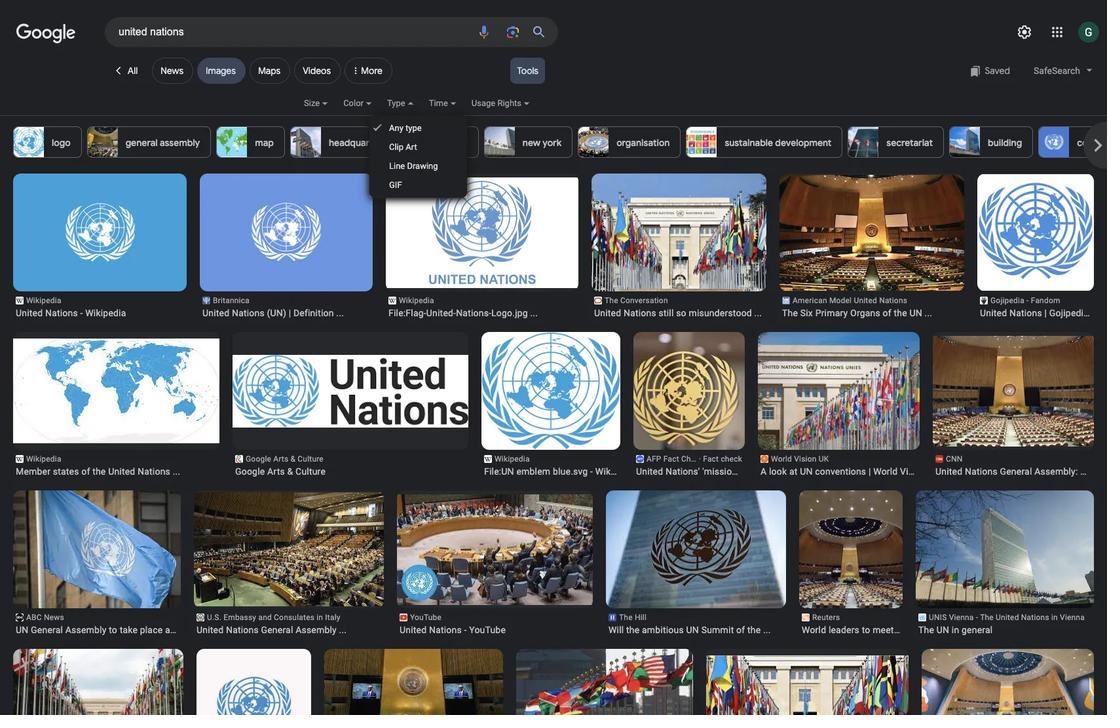 Task type: locate. For each thing, give the bounding box(es) containing it.
2 fact from the left
[[703, 455, 719, 464]]

safesearch button
[[1028, 57, 1100, 84]]

nations for united nations - youtube
[[429, 625, 462, 636]]

usage rights
[[472, 98, 522, 108]]

- for unis vienna - the united nations in vienna
[[976, 613, 979, 623]]

2 vienna from the left
[[1061, 613, 1085, 623]]

at
[[790, 467, 798, 477], [897, 625, 905, 636]]

the up the un in general element
[[981, 613, 994, 623]]

check
[[721, 455, 743, 464]]

un
[[910, 308, 923, 319], [800, 467, 813, 477], [16, 625, 28, 636], [687, 625, 699, 636], [907, 625, 920, 636], [937, 625, 950, 636]]

quick settings image
[[1017, 24, 1033, 40]]

the left six
[[783, 308, 798, 319]]

0 horizontal spatial to
[[109, 625, 117, 636]]

member states of the united nations ...
[[16, 467, 180, 477]]

un left summit in the right bottom of the page
[[687, 625, 699, 636]]

fact for check
[[664, 455, 680, 464]]

united inside statement by the president on the united nations general assembly - u.s.  embassy & consulates in italy element
[[197, 625, 224, 636]]

united inside member states of the united nations - wikipedia element
[[108, 467, 135, 477]]

united nations | gojipedia | fan list item
[[978, 174, 1108, 319]]

0 horizontal spatial of
[[81, 467, 90, 477]]

united nations (un) | definition ... list item
[[198, 174, 375, 319]]

wikipedia for united
[[26, 296, 61, 305]]

model
[[830, 296, 852, 305]]

consulates
[[274, 613, 315, 623]]

... inside world leaders to meet at un as big powers vie for developing states |  reuters element
[[950, 625, 958, 636]]

youtube inside united nations - youtube element
[[469, 625, 506, 636]]

a
[[761, 467, 767, 477]]

type button
[[387, 96, 429, 119]]

logo link
[[13, 126, 82, 158]]

un general assembly to take place amid ... list item
[[13, 491, 196, 636]]

hoax circulates about united nations' 'mission goals' | fact check element
[[636, 466, 773, 478]]

line drawing link
[[370, 157, 467, 176]]

un down "world vision uk"
[[800, 467, 813, 477]]

of right states
[[81, 467, 90, 477]]

1 horizontal spatial uk
[[929, 467, 941, 477]]

tools button
[[511, 58, 545, 84]]

file:flag-united-nations-logo.jpg ... list item
[[384, 174, 581, 319]]

general
[[1001, 467, 1033, 477], [31, 625, 63, 636], [261, 625, 293, 636]]

the inside list item
[[619, 613, 633, 623]]

the united nations, new york, united states — google arts & culture element
[[235, 466, 466, 478]]

united inside united nations general assembly: who's speaking and what to watch for | cnn element
[[936, 467, 963, 477]]

usage
[[472, 98, 496, 108]]

2 vertical spatial of
[[737, 625, 745, 636]]

the united nations, new york, united states — google arts & culture image
[[233, 355, 469, 428]]

world leaders to meet at un as big ... list item
[[800, 485, 958, 636]]

2 horizontal spatial general
[[1001, 467, 1033, 477]]

1 vertical spatial general
[[962, 625, 993, 636]]

0 horizontal spatial vienna
[[950, 613, 974, 623]]

general down 'abc news'
[[31, 625, 63, 636]]

0 vertical spatial at
[[790, 467, 798, 477]]

0 horizontal spatial fact
[[664, 455, 680, 464]]

usage rights button
[[472, 96, 545, 119]]

1 horizontal spatial of
[[737, 625, 745, 636]]

nations-
[[456, 308, 492, 319]]

a look at un conventions | world vision uk image
[[751, 332, 928, 450]]

1 horizontal spatial at
[[897, 625, 905, 636]]

culture
[[298, 455, 324, 464], [296, 467, 326, 477]]

None search field
[[0, 16, 558, 47]]

of right summit in the right bottom of the page
[[737, 625, 745, 636]]

1 to from the left
[[109, 625, 117, 636]]

0 vertical spatial of
[[883, 308, 892, 319]]

| left 'fan'
[[1092, 308, 1094, 319]]

and
[[259, 613, 272, 623]]

2 to from the left
[[862, 625, 871, 636]]

0 vertical spatial list
[[13, 126, 1108, 158]]

saved link
[[964, 58, 1017, 84]]

un general assembly to take place amid ...
[[16, 625, 196, 636]]

fact
[[664, 455, 680, 464], [703, 455, 719, 464]]

1 horizontal spatial youtube
[[469, 625, 506, 636]]

1 horizontal spatial fact
[[703, 455, 719, 464]]

at right meet
[[897, 625, 905, 636]]

misunderstood
[[689, 308, 752, 319]]

- inside list item
[[464, 625, 467, 636]]

1 horizontal spatial in
[[952, 625, 960, 636]]

... inside why is the united nations still so misunderstood? element
[[755, 308, 762, 319]]

unis vienna - the united nations in vienna
[[929, 613, 1085, 623]]

1 horizontal spatial assembly
[[296, 625, 337, 636]]

member states of the united nations ... list item
[[13, 332, 220, 478]]

1 vertical spatial list
[[8, 174, 1108, 716]]

in-person guided tours | united nations image
[[920, 650, 1097, 716]]

statement by the president on the united nations general assembly - u.s.  embassy & consulates in italy image
[[194, 493, 384, 607]]

gojipedia - fandom
[[991, 296, 1061, 305]]

the down the hill
[[627, 625, 640, 636]]

united inside united nations - youtube element
[[400, 625, 427, 636]]

united nations general assembly ... list item
[[194, 491, 384, 636]]

gojipedia up the united nations | gojipedia | fan
[[991, 296, 1025, 305]]

0 horizontal spatial news
[[44, 613, 64, 623]]

wikipedia for file:flag-
[[399, 296, 434, 305]]

the six primary organs of the un ...
[[783, 308, 933, 319]]

the left big
[[919, 625, 935, 636]]

1 horizontal spatial to
[[862, 625, 871, 636]]

united nations | gojipedia | fandom image
[[978, 174, 1095, 291]]

logo.jpg
[[492, 308, 528, 319]]

1 vertical spatial at
[[897, 625, 905, 636]]

0 vertical spatial google arts & culture
[[246, 455, 324, 464]]

1 vertical spatial gojipedia
[[1050, 308, 1089, 319]]

drawing
[[407, 161, 438, 171]]

- inside the un in general list item
[[976, 613, 979, 623]]

0 vertical spatial general
[[126, 137, 158, 149]]

so
[[677, 308, 687, 319]]

world right conventions
[[874, 467, 898, 477]]

in right big
[[952, 625, 960, 636]]

general inside statement by the president on the united nations general assembly - u.s.  embassy & consulates in italy element
[[261, 625, 293, 636]]

- for united nations - wikipedia
[[80, 308, 83, 319]]

0 horizontal spatial in
[[317, 613, 323, 623]]

nations inside the un in general list item
[[1022, 613, 1050, 623]]

list
[[13, 126, 1108, 158], [8, 174, 1108, 716]]

united nations - wikipedia element
[[16, 307, 184, 319]]

2 vertical spatial world
[[802, 625, 827, 636]]

1 horizontal spatial general
[[261, 625, 293, 636]]

look
[[769, 467, 787, 477]]

&
[[291, 455, 296, 464], [287, 467, 293, 477]]

the right summit in the right bottom of the page
[[748, 625, 761, 636]]

definition
[[294, 308, 334, 319]]

the left 'hill' on the right of page
[[619, 613, 633, 623]]

file:un emblem blue.svg - wikipedia
[[484, 467, 636, 477]]

...
[[336, 308, 344, 319], [531, 308, 538, 319], [755, 308, 762, 319], [925, 308, 933, 319], [173, 467, 180, 477], [765, 467, 773, 477], [188, 625, 196, 636], [339, 625, 347, 636], [764, 625, 771, 636], [950, 625, 958, 636]]

gojipedia
[[991, 296, 1025, 305], [1050, 308, 1089, 319]]

wa
[[1098, 137, 1108, 149]]

1 horizontal spatial vision
[[901, 467, 927, 477]]

gojipedia down fandom at the right
[[1050, 308, 1089, 319]]

italy
[[325, 613, 341, 623]]

0 vertical spatial youtube
[[410, 613, 442, 623]]

new york
[[523, 137, 562, 149]]

... inside will the ambitious un summit of the future just be a rehash of the past? |  the hill element
[[764, 625, 771, 636]]

general left assembly
[[126, 137, 158, 149]]

0 vertical spatial news
[[161, 65, 184, 77]]

file:un
[[484, 467, 514, 477]]

new
[[523, 137, 541, 149]]

united nations (un) | definition, history, founders, flag, & facts |  britannica element
[[203, 307, 370, 319]]

at down "world vision uk"
[[790, 467, 798, 477]]

general down unis vienna - the united nations in vienna
[[962, 625, 993, 636]]

wikipedia inside the file:flag-united-nations-logo.jpg ... list item
[[399, 296, 434, 305]]

cold
[[1078, 137, 1096, 149]]

1 vertical spatial youtube
[[469, 625, 506, 636]]

1 vertical spatial news
[[44, 613, 64, 623]]

the hill
[[619, 613, 647, 623]]

global advocacy - center for reproductive rights image
[[8, 650, 185, 716]]

videos link
[[294, 58, 341, 84]]

united nations - youtube list item
[[397, 491, 593, 636]]

in up the un in general element
[[1052, 613, 1058, 623]]

the un in general image
[[916, 490, 1095, 610]]

map
[[255, 137, 274, 149]]

file:flag-united-nations-logo.jpg - wikipedia element
[[389, 307, 576, 319]]

the for the un in general
[[919, 625, 935, 636]]

file:un emblem blue.svg - wikipedia image
[[482, 332, 621, 450]]

world leaders to meet at un as big powers vie for developing states |  reuters element
[[802, 625, 958, 636]]

general left assembly:
[[1001, 467, 1033, 477]]

1 vertical spatial arts
[[267, 467, 285, 477]]

united inside hoax circulates about united nations' 'mission goals' | fact check element
[[636, 467, 663, 477]]

1 horizontal spatial world
[[802, 625, 827, 636]]

united nations general assembly: who's 
[[936, 467, 1108, 477]]

art
[[406, 142, 417, 152]]

united for united nations - youtube
[[400, 625, 427, 636]]

world vision uk
[[771, 455, 829, 464]]

news right abc
[[44, 613, 64, 623]]

line drawing
[[389, 161, 438, 171]]

1 fact from the left
[[664, 455, 680, 464]]

in
[[317, 613, 323, 623], [1052, 613, 1058, 623], [952, 625, 960, 636]]

0 horizontal spatial world
[[771, 455, 792, 464]]

fact for check
[[703, 455, 719, 464]]

general inside "link"
[[126, 137, 158, 149]]

assembly left "take" at the bottom left of the page
[[65, 625, 107, 636]]

abc news
[[26, 613, 64, 623]]

mission & history - un watch image
[[705, 656, 911, 716]]

size
[[304, 98, 320, 108]]

general inside united nations general assembly: who's speaking and what to watch for | cnn element
[[1001, 467, 1033, 477]]

who's
[[1081, 467, 1105, 477]]

1 horizontal spatial general
[[962, 625, 993, 636]]

... inside member states of the united nations - wikipedia element
[[173, 467, 180, 477]]

1 vertical spatial google arts & culture
[[235, 467, 326, 477]]

0 horizontal spatial at
[[790, 467, 798, 477]]

the left conversation
[[605, 296, 619, 305]]

un left as
[[907, 625, 920, 636]]

fact right the ·
[[703, 455, 719, 464]]

ambitious
[[642, 625, 684, 636]]

google arts & culture list item
[[233, 332, 469, 478]]

... inside hoax circulates about united nations' 'mission goals' | fact check element
[[765, 467, 773, 477]]

0 vertical spatial uk
[[819, 455, 829, 464]]

nations for united nations (un) | definition ...
[[232, 308, 265, 319]]

assembly down italy
[[296, 625, 337, 636]]

world down reuters
[[802, 625, 827, 636]]

size button
[[304, 96, 344, 119]]

logo
[[52, 137, 71, 149]]

general inside un general assembly to take place amid uptick of political violence - abc  news element
[[31, 625, 63, 636]]

maps
[[258, 65, 281, 77]]

youtube
[[410, 613, 442, 623], [469, 625, 506, 636]]

0 horizontal spatial youtube
[[410, 613, 442, 623]]

organs
[[851, 308, 881, 319]]

united
[[854, 296, 878, 305], [16, 308, 43, 319], [203, 308, 230, 319], [594, 308, 622, 319], [981, 308, 1008, 319], [108, 467, 135, 477], [636, 467, 663, 477], [936, 467, 963, 477], [996, 613, 1020, 623], [197, 625, 224, 636], [400, 625, 427, 636]]

un general assembly to take place amid uptick of political violence - abc  news image
[[13, 491, 181, 617]]

wikipedia inside member states of the united nations ... list item
[[26, 455, 61, 464]]

2 horizontal spatial world
[[874, 467, 898, 477]]

of right organs
[[883, 308, 892, 319]]

news right the all
[[161, 65, 184, 77]]

united nations 101: the six primary organs of the un - amun image
[[779, 175, 966, 291]]

1 horizontal spatial vienna
[[1061, 613, 1085, 623]]

united nations general assembly: who's speaking and what to watch for | cnn element
[[936, 466, 1108, 478]]

2 horizontal spatial in
[[1052, 613, 1058, 623]]

0 vertical spatial world
[[771, 455, 792, 464]]

the inside united nations still so misunderstood ... list item
[[605, 296, 619, 305]]

tools
[[517, 65, 539, 77]]

Search text field
[[119, 21, 469, 43]]

gif link
[[370, 176, 467, 195]]

0 horizontal spatial vision
[[795, 455, 817, 464]]

why is the united nations still so misunderstood? element
[[594, 307, 764, 319]]

0 horizontal spatial uk
[[819, 455, 829, 464]]

to left meet
[[862, 625, 871, 636]]

united nations still so misunderstood ...
[[594, 308, 762, 319]]

statement by the president on the united nations general assembly - u.s.  embassy & consulates in italy element
[[197, 625, 381, 636]]

0 horizontal spatial general
[[126, 137, 158, 149]]

search by image image
[[505, 24, 521, 40]]

all
[[128, 65, 138, 77]]

united inside why is the united nations still so misunderstood? element
[[594, 308, 622, 319]]

united inside united nations | gojipedia | fandom element
[[981, 308, 1008, 319]]

world up look
[[771, 455, 792, 464]]

nations for united nations general assembly: who's 
[[965, 467, 998, 477]]

file:flag-
[[389, 308, 427, 319]]

1 vertical spatial uk
[[929, 467, 941, 477]]

1 vertical spatial of
[[81, 467, 90, 477]]

to left "take" at the bottom left of the page
[[109, 625, 117, 636]]

goals
[[740, 467, 763, 477]]

nations for united nations | gojipedia | fan
[[1010, 308, 1043, 319]]

0 horizontal spatial gojipedia
[[991, 296, 1025, 305]]

fact up nations'
[[664, 455, 680, 464]]

leaders
[[829, 625, 860, 636]]

0 horizontal spatial assembly
[[65, 625, 107, 636]]

in left italy
[[317, 613, 323, 623]]

(un)
[[267, 308, 286, 319]]

1 vertical spatial google
[[235, 467, 265, 477]]

to inside un general assembly to take place amid uptick of political violence - abc  news element
[[109, 625, 117, 636]]

saved
[[985, 65, 1011, 77]]

0 vertical spatial vision
[[795, 455, 817, 464]]

united inside "united nations - wikipedia" element
[[16, 308, 43, 319]]

check
[[682, 455, 704, 464]]

to
[[109, 625, 117, 636], [862, 625, 871, 636]]

member
[[16, 467, 51, 477]]

1 vertical spatial vision
[[901, 467, 927, 477]]

- for united nations - youtube
[[464, 625, 467, 636]]

type
[[387, 98, 405, 108]]

in inside "united nations general assembly ..." list item
[[317, 613, 323, 623]]

general down u.s. embassy and consulates in italy
[[261, 625, 293, 636]]

any type
[[389, 123, 422, 133]]

nations for united nations general assembly ...
[[226, 625, 259, 636]]

york
[[543, 137, 562, 149]]

0 horizontal spatial general
[[31, 625, 63, 636]]

united inside the six primary organs of the un ... list item
[[854, 296, 878, 305]]

development
[[776, 137, 832, 149]]

united inside united nations (un) | definition, history, founders, flag, & facts |  britannica element
[[203, 308, 230, 319]]



Task type: describe. For each thing, give the bounding box(es) containing it.
six
[[801, 308, 813, 319]]

1 assembly from the left
[[65, 625, 107, 636]]

the six primary organs of the un ... list item
[[779, 174, 966, 319]]

rights
[[498, 98, 522, 108]]

embassy
[[224, 613, 256, 623]]

a look at un conventions | world vision uk list item
[[751, 332, 941, 478]]

united nations | gojipedia | fan
[[981, 308, 1108, 319]]

1 vienna from the left
[[950, 613, 974, 623]]

u.s. embassy and consulates in italy
[[207, 613, 341, 623]]

afp
[[647, 455, 662, 464]]

file:un emblem blue.svg - wikipedia list item
[[482, 332, 636, 478]]

time button
[[429, 96, 472, 119]]

headquarters
[[329, 137, 387, 149]]

more button
[[345, 47, 396, 89]]

... inside file:flag-united-nations-logo.jpg - wikipedia element
[[531, 308, 538, 319]]

afp fact check
[[647, 455, 704, 464]]

color
[[344, 98, 364, 108]]

united nations headquarters | flags of member nations flying… | flickr image
[[513, 650, 693, 716]]

un inside list item
[[687, 625, 699, 636]]

general assembly
[[126, 137, 200, 149]]

wikipedia for member
[[26, 455, 61, 464]]

0 vertical spatial gojipedia
[[991, 296, 1025, 305]]

general assembly link
[[87, 126, 211, 158]]

summit
[[702, 625, 734, 636]]

general inside list item
[[962, 625, 993, 636]]

united for united nations still so misunderstood ...
[[594, 308, 622, 319]]

world for leaders
[[802, 625, 827, 636]]

world leaders to meet at un as big powers vie for developing states |  reuters image
[[800, 485, 903, 615]]

0 vertical spatial culture
[[298, 455, 324, 464]]

the for the six primary organs of the un ...
[[783, 308, 798, 319]]

· fact check
[[697, 455, 743, 464]]

to inside world leaders to meet at un as big powers vie for developing states |  reuters element
[[862, 625, 871, 636]]

clip art link
[[370, 138, 467, 157]]

the for the conversation
[[605, 296, 619, 305]]

1 vertical spatial culture
[[296, 467, 326, 477]]

headquarters link
[[290, 126, 398, 158]]

will
[[609, 625, 624, 636]]

cnn
[[946, 455, 963, 464]]

2 horizontal spatial of
[[883, 308, 892, 319]]

the for the hill
[[619, 613, 633, 623]]

united for united nations (un) | definition ...
[[203, 308, 230, 319]]

gif
[[389, 180, 402, 190]]

| right conventions
[[869, 467, 871, 477]]

emblem
[[517, 467, 551, 477]]

list containing logo
[[13, 126, 1108, 158]]

world leaders to meet at un as big ...
[[802, 625, 958, 636]]

go to google home image
[[16, 22, 75, 45]]

0 vertical spatial &
[[291, 455, 296, 464]]

general for united nations general assembly: who's 
[[1001, 467, 1033, 477]]

un down unis
[[937, 625, 950, 636]]

cold wa
[[1078, 137, 1108, 149]]

wikipedia for file:un
[[495, 455, 530, 464]]

amid
[[165, 625, 186, 636]]

file:un emblem blue.svg - wikipedia element
[[484, 466, 636, 478]]

sustainable
[[725, 137, 773, 149]]

1 horizontal spatial gojipedia
[[1050, 308, 1089, 319]]

new york link
[[484, 126, 573, 158]]

the un in general element
[[919, 625, 1092, 636]]

next image
[[1085, 132, 1108, 159]]

| right (un)
[[289, 308, 291, 319]]

blue.svg
[[553, 467, 588, 477]]

united nations general assembly ...
[[197, 625, 347, 636]]

... inside united nations (un) | definition, history, founders, flag, & facts |  britannica element
[[336, 308, 344, 319]]

a look at un conventions | world vision uk element
[[761, 466, 941, 478]]

united nations - wikipedia
[[16, 308, 126, 319]]

nations for united nations - wikipedia
[[45, 308, 78, 319]]

the right organs
[[894, 308, 908, 319]]

will the ambitious un summit of the ...
[[609, 625, 771, 636]]

organisation
[[617, 137, 670, 149]]

un right organs
[[910, 308, 923, 319]]

united nations 101: the six primary organs of the un - amun element
[[783, 307, 962, 319]]

united-
[[427, 308, 456, 319]]

list containing united nations - wikipedia
[[8, 174, 1108, 716]]

united nations - youtube
[[400, 625, 506, 636]]

secretariat
[[887, 137, 933, 149]]

0 vertical spatial arts
[[273, 455, 289, 464]]

fandom
[[1031, 296, 1061, 305]]

why is the united nations still so misunderstood? image
[[591, 174, 768, 292]]

building
[[988, 137, 1023, 149]]

2 assembly from the left
[[296, 625, 337, 636]]

map link
[[216, 126, 285, 158]]

want a place on the un stage? leaders of divided nations must first get  past this gatekeeper | ap news image
[[322, 650, 506, 716]]

type
[[406, 123, 422, 133]]

the un in general list item
[[916, 490, 1095, 636]]

as
[[923, 625, 933, 636]]

big
[[935, 625, 948, 636]]

united nations (un) | definition, history, founders, flag, & facts |  britannica image
[[198, 174, 375, 292]]

britannica
[[213, 296, 250, 305]]

more filters element
[[345, 58, 393, 84]]

the right states
[[93, 467, 106, 477]]

hill
[[635, 613, 647, 623]]

united nations - youtube element
[[400, 625, 591, 636]]

united for united nations - wikipedia
[[16, 308, 43, 319]]

care's work with the united nations - care image
[[195, 650, 313, 716]]

0 vertical spatial google
[[246, 455, 271, 464]]

abc
[[26, 613, 42, 623]]

united for united nations | gojipedia | fan
[[981, 308, 1008, 319]]

united nations - youtube image
[[397, 495, 593, 606]]

united for united nations general assembly ...
[[197, 625, 224, 636]]

news link
[[152, 58, 193, 84]]

news inside un general assembly to take place amid ... list item
[[44, 613, 64, 623]]

will the ambitious un summit of the future just be a rehash of the past? |  the hill image
[[606, 490, 787, 610]]

1 horizontal spatial news
[[161, 65, 184, 77]]

place
[[140, 625, 163, 636]]

united for united nations' 'mission goals ...
[[636, 467, 663, 477]]

un general assembly to take place amid uptick of political violence - abc  news element
[[16, 625, 196, 636]]

... inside united nations 101: the six primary organs of the un - amun element
[[925, 308, 933, 319]]

fan
[[1097, 308, 1108, 319]]

| down fandom at the right
[[1045, 308, 1047, 319]]

united nations (un) | definition ...
[[203, 308, 344, 319]]

the conversation
[[605, 296, 668, 305]]

take
[[120, 625, 138, 636]]

a look at un conventions | world vision uk
[[761, 467, 941, 477]]

'mission
[[703, 467, 738, 477]]

conventions
[[816, 467, 867, 477]]

united nations general assembly: who's speaking and what to watch for | cnn image
[[912, 336, 1108, 447]]

general for united nations general assembly ...
[[261, 625, 293, 636]]

of inside list item
[[737, 625, 745, 636]]

more
[[361, 65, 383, 77]]

will the ambitious un summit of the ... list item
[[606, 490, 787, 636]]

·
[[699, 455, 701, 464]]

world for vision
[[771, 455, 792, 464]]

any type link
[[370, 119, 467, 138]]

nations inside the six primary organs of the un ... list item
[[880, 296, 908, 305]]

1 vertical spatial &
[[287, 467, 293, 477]]

will the ambitious un summit of the future just be a rehash of the past? |  the hill element
[[609, 625, 784, 636]]

still
[[659, 308, 674, 319]]

united nations | gojipedia | fandom element
[[981, 307, 1108, 319]]

... inside statement by the president on the united nations general assembly - u.s.  embassy & consulates in italy element
[[339, 625, 347, 636]]

the un in general
[[919, 625, 993, 636]]

reuters
[[813, 613, 840, 623]]

united inside the un in general list item
[[996, 613, 1020, 623]]

- inside united nations | gojipedia | fan list item
[[1027, 296, 1029, 305]]

... inside un general assembly to take place amid uptick of political violence - abc  news element
[[188, 625, 196, 636]]

united for united nations general assembly: who's 
[[936, 467, 963, 477]]

maps link
[[250, 58, 290, 84]]

u.s.
[[207, 613, 222, 623]]

member states of the united nations - wikipedia element
[[16, 466, 217, 478]]

member states of the united nations - wikipedia image
[[13, 339, 220, 444]]

clip art
[[389, 142, 417, 152]]

line
[[389, 161, 405, 171]]

hoax circulates about united nations' 'mission goals' | fact check image
[[598, 332, 769, 450]]

united nations general assembly: who's list item
[[912, 332, 1108, 478]]

united nations' 'mission goals ... list item
[[598, 332, 773, 478]]

unis
[[929, 613, 947, 623]]

united nations - wikipedia list item
[[12, 174, 189, 319]]

meet
[[873, 625, 894, 636]]

united nations still so misunderstood ... list item
[[591, 174, 768, 319]]

nations for united nations still so misunderstood ...
[[624, 308, 657, 319]]

1 vertical spatial world
[[874, 467, 898, 477]]

un down abc
[[16, 625, 28, 636]]

united nations - wikipedia image
[[12, 174, 189, 292]]

file:flag-united-nations-logo.jpg - wikipedia image
[[384, 178, 581, 288]]



Task type: vqa. For each thing, say whether or not it's contained in the screenshot.
Google image
no



